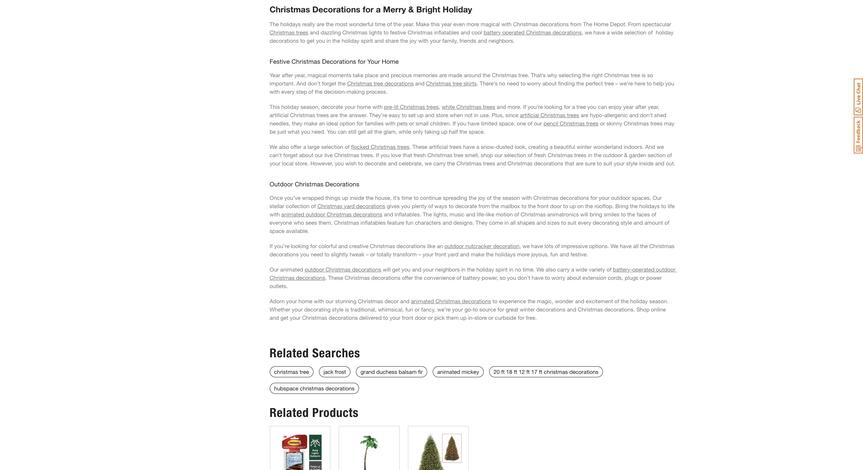 Task type: locate. For each thing, give the bounding box(es) containing it.
up inside the gives you plenty of ways to decorate from the mailbox to the front door to up on the rooftop. bring the holidays to life with
[[570, 202, 576, 209]]

1 horizontal spatial so
[[647, 72, 653, 78]]

or down set
[[409, 120, 414, 126]]

holiday
[[443, 4, 472, 14]]

memories
[[413, 72, 438, 78]]

decorations for outdoor
[[325, 180, 359, 188]]

the inside the . these christmas decorations offer the convenience of battery power, so you don't have to worry about extension cords, plugs or power outlets.
[[415, 274, 422, 281]]

front down whimsical,
[[402, 314, 413, 321]]

1 vertical spatial you're
[[274, 242, 289, 249]]

0 vertical spatial fun
[[406, 219, 414, 226]]

joy down "year."
[[410, 37, 417, 44]]

wish
[[345, 160, 357, 166]]

1 horizontal spatial spirit
[[496, 266, 508, 272]]

convenience
[[424, 274, 455, 281]]

we're left here
[[620, 80, 633, 86]]

outdoor christmas decorations link
[[305, 266, 381, 272]]

if inside . these artificial trees have a snow-dusted look, creating a beautiful winter wonderland indoors. and we can't forget about our live christmas trees. if you love that fresh christmas tree smell, shop our selection of fresh christmas trees in the outdoor & garden section of your local store. however, you wish to decorate and celebrate, we carry the christmas trees and christmas decorations that are sure to suit your style inside and out.
[[376, 151, 379, 158]]

and down 'gives'
[[384, 211, 393, 217]]

not
[[465, 112, 473, 118]]

1 horizontal spatial we're
[[620, 80, 633, 86]]

front inside the gives you plenty of ways to decorate from the mailbox to the front door to up on the rooftop. bring the holidays to life with
[[537, 202, 549, 209]]

style down stunning on the bottom left of the page
[[332, 306, 344, 312]]

options.
[[589, 242, 609, 249]]

get inside or skinny christmas trees may be just what you need. you can still get all the glam, while only taking up half the space.
[[358, 128, 366, 135]]

inside inside the once you've wrapped things up inside the house, it's time to continue spreading the joy of the season with christmas decorations for your outdoor spaces. our stellar collection of
[[350, 194, 364, 201]]

. for artificial
[[409, 143, 411, 150]]

get down transform
[[392, 266, 400, 272]]

our up however,
[[315, 151, 323, 158]]

2 vertical spatial don't
[[518, 274, 530, 281]]

impressive
[[561, 242, 588, 249]]

your down whimsical,
[[390, 314, 401, 321]]

and down section
[[655, 160, 664, 166]]

for
[[363, 4, 374, 14], [358, 57, 366, 65], [564, 103, 571, 110], [357, 120, 363, 126], [591, 194, 597, 201], [310, 242, 317, 249], [498, 306, 504, 312], [518, 314, 525, 321]]

all
[[367, 128, 373, 135], [510, 219, 516, 226], [633, 242, 639, 249]]

related for related products
[[270, 405, 309, 420]]

0 vertical spatial about
[[542, 80, 557, 86]]

decorations inside . these artificial trees have a snow-dusted look, creating a beautiful winter wonderland indoors. and we can't forget about our live christmas trees. if you love that fresh christmas tree smell, shop our selection of fresh christmas trees in the outdoor & garden section of your local store. however, you wish to decorate and celebrate, we carry the christmas trees and christmas decorations that are sure to suit your style inside and out.
[[534, 160, 563, 166]]

1 vertical spatial forget
[[283, 151, 298, 158]]

home
[[594, 21, 609, 27], [382, 57, 399, 65]]

motion
[[496, 211, 513, 217]]

also up can't
[[279, 143, 289, 150]]

related for related searches
[[270, 345, 309, 360]]

2 vertical spatial holidays
[[495, 251, 516, 257]]

ft left 18
[[501, 368, 505, 375]]

1 vertical spatial year,
[[648, 103, 660, 110]]

you
[[316, 37, 325, 44], [665, 80, 674, 86], [588, 103, 597, 110], [457, 120, 466, 126], [301, 128, 310, 135], [381, 151, 390, 158], [335, 160, 344, 166], [401, 202, 410, 209], [300, 251, 309, 257], [402, 266, 411, 272], [507, 274, 516, 281]]

an
[[319, 120, 325, 126], [437, 242, 443, 249]]

1 horizontal spatial artificial
[[429, 143, 448, 150]]

more inside 'the holidays really are the most wonderful time of the year. make this year even more magical with christmas decorations from the home depot. from spectacular christmas trees and dazzling christmas lights to festive christmas inflatables and cool battery operated christmas decorations'
[[467, 21, 479, 27]]

source
[[479, 306, 496, 312]]

0 vertical spatial joy
[[410, 37, 417, 44]]

take
[[353, 72, 363, 78]]

1 vertical spatial ,
[[439, 103, 440, 110]]

is up here
[[642, 72, 646, 78]]

the up motion
[[491, 202, 499, 209]]

2 horizontal spatial selection
[[624, 29, 647, 35]]

or down source
[[488, 314, 493, 321]]

2 horizontal spatial holidays
[[639, 202, 660, 209]]

to inside the once you've wrapped things up inside the house, it's time to continue spreading the joy of the season with christmas decorations for your outdoor spaces. our stellar collection of
[[414, 194, 419, 201]]

battery
[[484, 29, 501, 35], [463, 274, 480, 281]]

or inside the . these christmas decorations offer the convenience of battery power, so you don't have to worry about extension cords, plugs or power outlets.
[[640, 274, 645, 281]]

operated inside 'the holidays really are the most wonderful time of the year. make this year even more magical with christmas decorations from the home depot. from spectacular christmas trees and dazzling christmas lights to festive christmas inflatables and cool battery operated christmas decorations'
[[502, 29, 525, 35]]

1 horizontal spatial battery
[[484, 29, 501, 35]]

grand duchess balsam fir link
[[356, 366, 427, 377]]

if inside are hypo-allergenic and don't shed needles, they make an ideal option for families with pets or small children. if you have limited space, one of our
[[453, 120, 456, 126]]

about inside . there's no need to worry about finding the perfect tree – we're here to help you with every step of the decision-making process.
[[542, 80, 557, 86]]

with up they're
[[372, 103, 383, 110]]

inside down garden
[[639, 160, 654, 166]]

for inside are hypo-allergenic and don't shed needles, they make an ideal option for families with pets or small children. if you have limited space, one of our
[[357, 120, 363, 126]]

with inside the gives you plenty of ways to decorate from the mailbox to the front door to up on the rooftop. bring the holidays to life with
[[270, 211, 280, 217]]

1 vertical spatial &
[[624, 151, 628, 158]]

trees down hypo-
[[586, 120, 599, 126]]

of inside the . these christmas decorations offer the convenience of battery power, so you don't have to worry about extension cords, plugs or power outlets.
[[457, 274, 461, 281]]

you inside and more. if you're looking for a tree you can enjoy year after year, artificial christmas trees are the answer. they're easy to set up and store when not in use. plus, since
[[588, 103, 597, 110]]

2 horizontal spatial the
[[583, 21, 592, 27]]

tree inside . there's no need to worry about finding the perfect tree – we're here to help you with every step of the decision-making process.
[[605, 80, 614, 86]]

our inside the once you've wrapped things up inside the house, it's time to continue spreading the joy of the season with christmas decorations for your outdoor spaces. our stellar collection of
[[653, 194, 662, 201]]

look,
[[515, 143, 527, 150]]

1 vertical spatial suit
[[568, 219, 576, 226]]

get
[[307, 37, 315, 44], [358, 128, 366, 135], [392, 266, 400, 272], [280, 314, 288, 321]]

no
[[499, 80, 505, 86], [515, 266, 521, 272]]

friends
[[460, 37, 476, 44]]

1 horizontal spatial operated
[[632, 266, 655, 272]]

trees.
[[361, 151, 374, 158]]

christmas
[[270, 4, 310, 14], [513, 21, 538, 27], [270, 29, 295, 35], [342, 29, 367, 35], [408, 29, 433, 35], [526, 29, 551, 35], [292, 57, 320, 65], [492, 72, 517, 78], [604, 72, 629, 78], [347, 80, 372, 86], [426, 80, 451, 86], [400, 103, 425, 110], [457, 103, 482, 110], [290, 112, 315, 118], [541, 112, 566, 118], [560, 120, 585, 126], [624, 120, 649, 126], [371, 143, 396, 150], [334, 151, 359, 158], [427, 151, 452, 158], [548, 151, 573, 158], [457, 160, 482, 166], [508, 160, 533, 166], [295, 180, 324, 188], [533, 194, 558, 201], [317, 202, 342, 209], [327, 211, 352, 217], [521, 211, 546, 217], [334, 219, 359, 226], [370, 242, 395, 249], [649, 242, 675, 249], [326, 266, 351, 272], [270, 274, 295, 281], [345, 274, 370, 281], [358, 298, 383, 304], [435, 298, 461, 304], [578, 306, 603, 312], [302, 314, 327, 321]]

.
[[477, 80, 478, 86], [409, 143, 411, 150], [325, 274, 327, 281]]

spreading
[[443, 194, 467, 201]]

decorate down decision-
[[321, 103, 343, 110]]

0 horizontal spatial winter
[[520, 306, 535, 312]]

more inside , we have lots of impressive options. we have all the christmas decorations you need to slightly tweak – or totally transform – your front yard and make the holidays more joyous, fun and festive.
[[517, 251, 530, 257]]

families
[[365, 120, 384, 126]]

0 horizontal spatial home
[[382, 57, 399, 65]]

to inside 'the holidays really are the most wonderful time of the year. make this year even more magical with christmas decorations from the home depot. from spectacular christmas trees and dazzling christmas lights to festive christmas inflatables and cool battery operated christmas decorations'
[[384, 29, 389, 35]]

artificial
[[270, 112, 289, 118], [520, 112, 539, 118], [429, 143, 448, 150]]

need inside , we have lots of impressive options. we have all the christmas decorations you need to slightly tweak – or totally transform – your front yard and make the holidays more joyous, fun and festive.
[[311, 251, 323, 257]]

0 horizontal spatial the
[[270, 21, 279, 27]]

worry up wonder
[[552, 274, 565, 281]]

our left stunning on the bottom left of the page
[[326, 298, 334, 304]]

offer inside the . these christmas decorations offer the convenience of battery power, so you don't have to worry about extension cords, plugs or power outlets.
[[402, 274, 413, 281]]

0 vertical spatial related
[[270, 345, 309, 360]]

17
[[531, 368, 538, 375]]

decorating inside to experience the magic, wonder and excitement of the holiday season. whether your decorating style is traditional, whimsical, fun or fancy, we're your go-to source for great winter decorations and christmas decorations. shop online and get your christmas decorations delivered to your front door or pick them up in-store or curbside for free.
[[304, 306, 331, 312]]

christmas trees link
[[270, 29, 308, 35]]

year.
[[403, 21, 414, 27]]

1 vertical spatial looking
[[291, 242, 309, 249]]

a inside and more. if you're looking for a tree you can enjoy year after year, artificial christmas trees are the answer. they're easy to set up and store when not in use. plus, since
[[572, 103, 575, 110]]

and right allergenic
[[629, 112, 639, 118]]

& inside . these artificial trees have a snow-dusted look, creating a beautiful winter wonderland indoors. and we can't forget about our live christmas trees. if you love that fresh christmas tree smell, shop our selection of fresh christmas trees in the outdoor & garden section of your local store. however, you wish to decorate and celebrate, we carry the christmas trees and christmas decorations that are sure to suit your style inside and out.
[[624, 151, 628, 158]]

we inside , we have lots of impressive options. we have all the christmas decorations you need to slightly tweak – or totally transform – your front yard and make the holidays more joyous, fun and festive.
[[611, 242, 618, 249]]

0 horizontal spatial that
[[403, 151, 412, 158]]

for inside the once you've wrapped things up inside the house, it's time to continue spreading the joy of the season with christmas decorations for your outdoor spaces. our stellar collection of
[[591, 194, 597, 201]]

magical inside 'the holidays really are the most wonderful time of the year. make this year even more magical with christmas decorations from the home depot. from spectacular christmas trees and dazzling christmas lights to festive christmas inflatables and cool battery operated christmas decorations'
[[481, 21, 500, 27]]

holiday up shop
[[630, 298, 648, 304]]

they
[[476, 219, 488, 226]]

come
[[489, 219, 503, 226]]

trees inside and more. if you're looking for a tree you can enjoy year after year, artificial christmas trees are the answer. they're easy to set up and store when not in use. plus, since
[[317, 112, 329, 118]]

suit
[[604, 160, 612, 166], [568, 219, 576, 226]]

2 vertical spatial fun
[[405, 306, 413, 312]]

– right "perfect"
[[615, 80, 618, 86]]

get inside to experience the magic, wonder and excitement of the holiday season. whether your decorating style is traditional, whimsical, fun or fancy, we're your go-to source for great winter decorations and christmas decorations. shop online and get your christmas decorations delivered to your front door or pick them up in-store or curbside for free.
[[280, 314, 288, 321]]

holidays up christmas trees link
[[280, 21, 301, 27]]

0 vertical spatial front
[[537, 202, 549, 209]]

style inside to experience the magic, wonder and excitement of the holiday season. whether your decorating style is traditional, whimsical, fun or fancy, we're your go-to source for great winter decorations and christmas decorations. shop online and get your christmas decorations delivered to your front door or pick them up in-store or curbside for free.
[[332, 306, 344, 312]]

joy up the gives you plenty of ways to decorate from the mailbox to the front door to up on the rooftop. bring the holidays to life with
[[478, 194, 485, 201]]

0 vertical spatial will
[[580, 211, 588, 217]]

will down on
[[580, 211, 588, 217]]

of
[[387, 21, 392, 27], [648, 29, 653, 35], [308, 88, 313, 95], [528, 120, 532, 126], [345, 143, 350, 150], [528, 151, 533, 158], [667, 151, 672, 158], [487, 194, 492, 201], [311, 202, 316, 209], [428, 202, 433, 209], [514, 211, 519, 217], [652, 211, 656, 217], [665, 219, 670, 226], [555, 242, 560, 249], [607, 266, 612, 272], [457, 274, 461, 281], [615, 298, 619, 304]]

1 related from the top
[[270, 345, 309, 360]]

2 horizontal spatial –
[[615, 80, 618, 86]]

and inside year after year, magical moments take place and precious memories are made around the christmas tree. that's why selecting the right christmas tree is so important. and don't forget the
[[296, 80, 306, 86]]

0 horizontal spatial about
[[299, 151, 313, 158]]

animated down collection
[[281, 211, 304, 217]]

operated
[[502, 29, 525, 35], [632, 266, 655, 272]]

can down option
[[338, 128, 347, 135]]

0 horizontal spatial wide
[[576, 266, 587, 272]]

decorations.
[[604, 306, 635, 312]]

decor
[[385, 298, 399, 304]]

style inside and inflatables. the lights, music and life-like motion of christmas animatronics will bring smiles to the faces of everyone who sees them. christmas inflatables feature fun characters and designs. they come in all shapes and sizes to suit every decorating style and amount of space available.
[[621, 219, 632, 226]]

your inside , we have lots of impressive options. we have all the christmas decorations you need to slightly tweak – or totally transform – your front yard and make the holidays more joyous, fun and festive.
[[423, 251, 433, 257]]

spirit up power,
[[496, 266, 508, 272]]

2 vertical spatial .
[[325, 274, 327, 281]]

ft
[[501, 368, 505, 375], [514, 368, 517, 375], [526, 368, 530, 375], [539, 368, 542, 375]]

1 horizontal spatial no
[[515, 266, 521, 272]]

1 vertical spatial decorating
[[304, 306, 331, 312]]

1 vertical spatial our
[[270, 266, 279, 272]]

1 horizontal spatial home
[[594, 21, 609, 27]]

shapes
[[517, 219, 535, 226]]

are inside year after year, magical moments take place and precious memories are made around the christmas tree. that's why selecting the right christmas tree is so important. and don't forget the
[[439, 72, 447, 78]]

lights,
[[434, 211, 448, 217]]

0 horizontal spatial these
[[328, 274, 343, 281]]

and down 'memories'
[[415, 80, 425, 86]]

joy inside the once you've wrapped things up inside the house, it's time to continue spreading the joy of the season with christmas decorations for your outdoor spaces. our stellar collection of
[[478, 194, 485, 201]]

trees
[[296, 29, 308, 35], [427, 103, 439, 110], [483, 103, 495, 110], [317, 112, 329, 118], [567, 112, 579, 118], [586, 120, 599, 126], [650, 120, 663, 126], [397, 143, 409, 150], [449, 143, 462, 150], [574, 151, 587, 158], [483, 160, 495, 166]]

0 vertical spatial forget
[[322, 80, 336, 86]]

fun inside to experience the magic, wonder and excitement of the holiday season. whether your decorating style is traditional, whimsical, fun or fancy, we're your go-to source for great winter decorations and christmas decorations. shop online and get your christmas decorations delivered to your front door or pick them up in-store or curbside for free.
[[405, 306, 413, 312]]

house,
[[375, 194, 392, 201]]

0 vertical spatial offer
[[291, 143, 302, 150]]

when
[[450, 112, 463, 118]]

in
[[327, 37, 331, 44], [474, 112, 478, 118], [588, 151, 592, 158], [504, 219, 509, 226], [461, 266, 466, 272], [509, 266, 513, 272]]

home right adorn
[[299, 298, 312, 304]]

2 vertical spatial decorations
[[325, 180, 359, 188]]

1 vertical spatial battery
[[463, 274, 480, 281]]

our up outlets.
[[270, 266, 279, 272]]

1 vertical spatial time
[[402, 194, 412, 201]]

an up need.
[[319, 120, 325, 126]]

1 horizontal spatial will
[[580, 211, 588, 217]]

magical up cool
[[481, 21, 500, 27]]

0 vertical spatial so
[[647, 72, 653, 78]]

these inside the . these christmas decorations offer the convenience of battery power, so you don't have to worry about extension cords, plugs or power outlets.
[[328, 274, 343, 281]]

0 vertical spatial like
[[486, 211, 494, 217]]

space
[[270, 227, 285, 234]]

1 vertical spatial every
[[578, 219, 591, 226]]

2 vertical spatial ,
[[520, 242, 521, 249]]

you right help
[[665, 80, 674, 86]]

your up rooftop.
[[599, 194, 610, 201]]

of inside the gives you plenty of ways to decorate from the mailbox to the front door to up on the rooftop. bring the holidays to life with
[[428, 202, 433, 209]]

that down beautiful
[[565, 160, 574, 166]]

of inside to experience the magic, wonder and excitement of the holiday season. whether your decorating style is traditional, whimsical, fun or fancy, we're your go-to source for great winter decorations and christmas decorations. shop online and get your christmas decorations delivered to your front door or pick them up in-store or curbside for free.
[[615, 298, 619, 304]]

decorate up music
[[455, 202, 477, 209]]

1 vertical spatial and
[[645, 143, 655, 150]]

perfect
[[586, 80, 603, 86]]

decorations inside the . these christmas decorations offer the convenience of battery power, so you don't have to worry about extension cords, plugs or power outlets.
[[371, 274, 400, 281]]

winter up sure
[[577, 143, 592, 150]]

spaces.
[[632, 194, 651, 201]]

animated outdoor christmas decorations
[[281, 211, 382, 217]]

selection inside . these artificial trees have a snow-dusted look, creating a beautiful winter wonderland indoors. and we can't forget about our live christmas trees. if you love that fresh christmas tree smell, shop our selection of fresh christmas trees in the outdoor & garden section of your local store. however, you wish to decorate and celebrate, we carry the christmas trees and christmas decorations that are sure to suit your style inside and out.
[[504, 151, 526, 158]]

1 horizontal spatial don't
[[518, 274, 530, 281]]

nutcracker
[[465, 242, 492, 249]]

tweak
[[350, 251, 364, 257]]

0 vertical spatial door
[[550, 202, 562, 209]]

these inside . these artificial trees have a snow-dusted look, creating a beautiful winter wonderland indoors. and we can't forget about our live christmas trees. if you love that fresh christmas tree smell, shop our selection of fresh christmas trees in the outdoor & garden section of your local store. however, you wish to decorate and celebrate, we carry the christmas trees and christmas decorations that are sure to suit your style inside and out.
[[413, 143, 427, 150]]

flocked christmas trees link
[[351, 143, 409, 150]]

gives you plenty of ways to decorate from the mailbox to the front door to up on the rooftop. bring the holidays to life with
[[270, 202, 676, 217]]

shop
[[481, 151, 493, 158]]

1 horizontal spatial front
[[435, 251, 446, 257]]

0 vertical spatial we
[[270, 143, 277, 150]]

1 vertical spatial we're
[[437, 306, 451, 312]]

, inside , we have a wide selection of  holiday decorations to get you in the holiday spirit and share the joy with your family, friends and neighbors.
[[582, 29, 583, 35]]

of down neighbors
[[457, 274, 461, 281]]

fun inside , we have lots of impressive options. we have all the christmas decorations you need to slightly tweak – or totally transform – your front yard and make the holidays more joyous, fun and festive.
[[550, 251, 558, 257]]

wide inside , we have a wide selection of  holiday decorations to get you in the holiday spirit and share the joy with your family, friends and neighbors.
[[611, 29, 623, 35]]

you're up artificial christmas trees link
[[528, 103, 543, 110]]

1 horizontal spatial ,
[[520, 242, 521, 249]]

. inside the . these christmas decorations offer the convenience of battery power, so you don't have to worry about extension cords, plugs or power outlets.
[[325, 274, 327, 281]]

up down children.
[[441, 128, 448, 135]]

1 horizontal spatial .
[[409, 143, 411, 150]]

1 horizontal spatial every
[[578, 219, 591, 226]]

these for artificial
[[413, 143, 427, 150]]

outdoor
[[270, 180, 293, 188]]

make up need.
[[304, 120, 317, 126]]

and up step
[[296, 80, 306, 86]]

in down motion
[[504, 219, 509, 226]]

1 horizontal spatial like
[[486, 211, 494, 217]]

0 vertical spatial winter
[[577, 143, 592, 150]]

available.
[[286, 227, 309, 234]]

an up our animated outdoor christmas decorations will get you and your neighbors in the holiday spirit in no time. we also carry a wide variety of
[[437, 242, 443, 249]]

you're down the space
[[274, 242, 289, 249]]

home inside 'the holidays really are the most wonderful time of the year. make this year even more magical with christmas decorations from the home depot. from spectacular christmas trees and dazzling christmas lights to festive christmas inflatables and cool battery operated christmas decorations'
[[594, 21, 609, 27]]

1 horizontal spatial suit
[[604, 160, 612, 166]]

suit down the animatronics
[[568, 219, 576, 226]]

decoration
[[493, 242, 520, 249]]

and inside . these artificial trees have a snow-dusted look, creating a beautiful winter wonderland indoors. and we can't forget about our live christmas trees. if you love that fresh christmas tree smell, shop our selection of fresh christmas trees in the outdoor & garden section of your local store. however, you wish to decorate and celebrate, we carry the christmas trees and christmas decorations that are sure to suit your style inside and out.
[[645, 143, 655, 150]]

music
[[450, 211, 464, 217]]

ideal
[[327, 120, 338, 126]]

your up answer.
[[345, 103, 356, 110]]

this
[[431, 21, 440, 27]]

fun right whimsical,
[[405, 306, 413, 312]]

20
[[494, 368, 500, 375]]

decorations inside , we have a wide selection of  holiday decorations to get you in the holiday spirit and share the joy with your family, friends and neighbors.
[[270, 37, 299, 44]]

holiday down 'most'
[[342, 37, 359, 44]]

christmas right 17
[[544, 368, 568, 375]]

0 vertical spatial inflatables
[[434, 29, 459, 35]]

1 horizontal spatial home
[[357, 103, 371, 110]]

battery operated christmas decorations link
[[484, 29, 582, 35]]

2 horizontal spatial decorate
[[455, 202, 477, 209]]

about left extension
[[567, 274, 581, 281]]

up inside and more. if you're looking for a tree you can enjoy year after year, artificial christmas trees are the answer. they're easy to set up and store when not in use. plus, since
[[417, 112, 424, 118]]

of left the flocked
[[345, 143, 350, 150]]

looking
[[545, 103, 562, 110], [291, 242, 309, 249]]

the left the season
[[493, 194, 501, 201]]

of up festive
[[387, 21, 392, 27]]

selection up live
[[321, 143, 343, 150]]

2 ft from the left
[[514, 368, 517, 375]]

7 ft. pre-lit led palm artificial christmas tree with green leaves and 96 led lights image
[[345, 432, 394, 470]]

skirts
[[464, 80, 477, 86]]

0 horizontal spatial –
[[366, 251, 369, 257]]

carry down the impressive
[[557, 266, 570, 272]]

no inside . there's no need to worry about finding the perfect tree – we're here to help you with every step of the decision-making process.
[[499, 80, 505, 86]]

2 related from the top
[[270, 405, 309, 420]]

decorating
[[593, 219, 619, 226], [304, 306, 331, 312]]

they're
[[369, 112, 387, 118]]

animated outdoor christmas decorations link
[[281, 211, 382, 217]]

allergenic
[[604, 112, 628, 118]]

0 horizontal spatial inflatables
[[361, 219, 386, 226]]

0 vertical spatial all
[[367, 128, 373, 135]]

0 vertical spatial don't
[[308, 80, 321, 86]]

0 vertical spatial wide
[[611, 29, 623, 35]]

0 vertical spatial from
[[570, 21, 582, 27]]

1 vertical spatial like
[[427, 242, 435, 249]]

products
[[312, 405, 359, 420]]

1 horizontal spatial is
[[642, 72, 646, 78]]

1 horizontal spatial inflatables
[[434, 29, 459, 35]]

to inside the . these christmas decorations offer the convenience of battery power, so you don't have to worry about extension cords, plugs or power outlets.
[[545, 274, 550, 281]]

0 vertical spatial looking
[[545, 103, 562, 110]]

while
[[399, 128, 411, 135]]

if up half
[[453, 120, 456, 126]]

and
[[296, 80, 306, 86], [645, 143, 655, 150]]

even
[[453, 21, 465, 27]]

0 vertical spatial an
[[319, 120, 325, 126]]

worry
[[527, 80, 541, 86], [552, 274, 565, 281]]

suit inside . these artificial trees have a snow-dusted look, creating a beautiful winter wonderland indoors. and we can't forget about our live christmas trees. if you love that fresh christmas tree smell, shop our selection of fresh christmas trees in the outdoor & garden section of your local store. however, you wish to decorate and celebrate, we carry the christmas trees and christmas decorations that are sure to suit your style inside and out.
[[604, 160, 612, 166]]

selection inside , we have a wide selection of  holiday decorations to get you in the holiday spirit and share the joy with your family, friends and neighbors.
[[624, 29, 647, 35]]

after inside and more. if you're looking for a tree you can enjoy year after year, artificial christmas trees are the answer. they're easy to set up and store when not in use. plus, since
[[635, 103, 646, 110]]

holiday
[[656, 29, 674, 35], [342, 37, 359, 44], [281, 103, 299, 110], [476, 266, 494, 272], [630, 298, 648, 304]]

1 horizontal spatial time
[[402, 194, 412, 201]]

for up pencil christmas trees link
[[564, 103, 571, 110]]

1 horizontal spatial fresh
[[534, 151, 546, 158]]

don't left shed
[[640, 112, 653, 118]]

christmas tree decorations and christmas tree skirts
[[347, 80, 477, 86]]

up inside or skinny christmas trees may be just what you need. you can still get all the glam, while only taking up half the space.
[[441, 128, 448, 135]]

0 horizontal spatial no
[[499, 80, 505, 86]]

christmas inside , we have lots of impressive options. we have all the christmas decorations you need to slightly tweak – or totally transform – your front yard and make the holidays more joyous, fun and festive.
[[649, 242, 675, 249]]

can't
[[270, 151, 282, 158]]

more up the time.
[[517, 251, 530, 257]]

also down "joyous,"
[[546, 266, 556, 272]]

1 horizontal spatial carry
[[557, 266, 570, 272]]

& down the indoors.
[[624, 151, 628, 158]]

cool
[[472, 29, 482, 35]]

1 vertical spatial about
[[299, 151, 313, 158]]

1 vertical spatial magical
[[308, 72, 327, 78]]

need down colorful
[[311, 251, 323, 257]]

outdoor up the sees on the left of page
[[306, 211, 325, 217]]

if you're looking for colorful and creative christmas decorations like an outdoor nutcracker decoration
[[270, 242, 520, 249]]

more.
[[508, 103, 522, 110]]

1 horizontal spatial joy
[[478, 194, 485, 201]]

battery inside the . these christmas decorations offer the convenience of battery power, so you don't have to worry about extension cords, plugs or power outlets.
[[463, 274, 480, 281]]

1 vertical spatial front
[[435, 251, 446, 257]]

the down "dazzling"
[[332, 37, 340, 44]]

just
[[277, 128, 286, 135]]

– inside . there's no need to worry about finding the perfect tree – we're here to help you with every step of the decision-making process.
[[615, 80, 618, 86]]

only
[[413, 128, 423, 135]]

you're
[[528, 103, 543, 110], [274, 242, 289, 249]]

more up cool
[[467, 21, 479, 27]]

fun inside and inflatables. the lights, music and life-like motion of christmas animatronics will bring smiles to the faces of everyone who sees them. christmas inflatables feature fun characters and designs. they come in all shapes and sizes to suit every decorating style and amount of space available.
[[406, 219, 414, 226]]

so inside year after year, magical moments take place and precious memories are made around the christmas tree. that's why selecting the right christmas tree is so important. and don't forget the
[[647, 72, 653, 78]]

our left pencil
[[534, 120, 542, 126]]

trees down really
[[296, 29, 308, 35]]

0 horizontal spatial worry
[[527, 80, 541, 86]]

tree left smell,
[[454, 151, 463, 158]]

holidays inside the gives you plenty of ways to decorate from the mailbox to the front door to up on the rooftop. bring the holidays to life with
[[639, 202, 660, 209]]

don't up season,
[[308, 80, 321, 86]]

0 horizontal spatial year
[[441, 21, 452, 27]]

these for christmas
[[328, 274, 343, 281]]

holiday inside to experience the magic, wonder and excitement of the holiday season. whether your decorating style is traditional, whimsical, fun or fancy, we're your go-to source for great winter decorations and christmas decorations. shop online and get your christmas decorations delivered to your front door or pick them up in-store or curbside for free.
[[630, 298, 648, 304]]

ways
[[435, 202, 447, 209]]

for down answer.
[[357, 120, 363, 126]]

all inside , we have lots of impressive options. we have all the christmas decorations you need to slightly tweak – or totally transform – your front yard and make the holidays more joyous, fun and festive.
[[633, 242, 639, 249]]

the left faces
[[627, 211, 635, 217]]

1 horizontal spatial decorate
[[365, 160, 386, 166]]

experience
[[499, 298, 526, 304]]

– right tweak
[[366, 251, 369, 257]]

with inside , we have a wide selection of  holiday decorations to get you in the holiday spirit and share the joy with your family, friends and neighbors.
[[418, 37, 429, 44]]

spirit down lights
[[361, 37, 373, 44]]

pencil christmas trees
[[544, 120, 599, 126]]

skinny
[[607, 120, 622, 126]]

of inside are hypo-allergenic and don't shed needles, they make an ideal option for families with pets or small children. if you have limited space, one of our
[[528, 120, 532, 126]]

1 horizontal spatial from
[[570, 21, 582, 27]]

christmas down jack
[[300, 385, 324, 391]]

1 vertical spatial related
[[270, 405, 309, 420]]

live chat image
[[854, 79, 863, 115]]

of down continue
[[428, 202, 433, 209]]

in inside , we have a wide selection of  holiday decorations to get you in the holiday spirit and share the joy with your family, friends and neighbors.
[[327, 37, 331, 44]]

, inside , we have lots of impressive options. we have all the christmas decorations you need to slightly tweak – or totally transform – your front yard and make the holidays more joyous, fun and festive.
[[520, 242, 521, 249]]

12
[[519, 368, 525, 375]]

. inside . these artificial trees have a snow-dusted look, creating a beautiful winter wonderland indoors. and we can't forget about our live christmas trees. if you love that fresh christmas tree smell, shop our selection of fresh christmas trees in the outdoor & garden section of your local store. however, you wish to decorate and celebrate, we carry the christmas trees and christmas decorations that are sure to suit your style inside and out.
[[409, 143, 411, 150]]

inflatables inside 'the holidays really are the most wonderful time of the year. make this year even more magical with christmas decorations from the home depot. from spectacular christmas trees and dazzling christmas lights to festive christmas inflatables and cool battery operated christmas decorations'
[[434, 29, 459, 35]]

or down hypo-
[[600, 120, 605, 126]]

1 vertical spatial need
[[311, 251, 323, 257]]

9 ft. dunhill fir artificial christmas tree with dual color led lights image
[[414, 432, 463, 470]]

2 fresh from the left
[[534, 151, 546, 158]]

with down make
[[418, 37, 429, 44]]

0 horizontal spatial don't
[[308, 80, 321, 86]]

the
[[270, 21, 279, 27], [583, 21, 592, 27], [423, 211, 432, 217]]

decorations inside "link"
[[569, 368, 599, 375]]

holidays down the decoration
[[495, 251, 516, 257]]

once
[[270, 194, 283, 201]]

are inside are hypo-allergenic and don't shed needles, they make an ideal option for families with pets or small children. if you have limited space, one of our
[[581, 112, 588, 118]]

0 vertical spatial store
[[436, 112, 448, 118]]

and inside year after year, magical moments take place and precious memories are made around the christmas tree. that's why selecting the right christmas tree is so important. and don't forget the
[[380, 72, 389, 78]]

2 horizontal spatial artificial
[[520, 112, 539, 118]]

christmas inside battery-operated outdoor christmas decorations
[[270, 274, 295, 281]]

for left free.
[[518, 314, 525, 321]]

1 vertical spatial door
[[415, 314, 426, 321]]

selection for large
[[321, 143, 343, 150]]

for up curbside
[[498, 306, 504, 312]]

life-
[[477, 211, 486, 217]]

1 horizontal spatial selection
[[504, 151, 526, 158]]

0 horizontal spatial front
[[402, 314, 413, 321]]

outdoor left nutcracker
[[445, 242, 464, 249]]

once you've wrapped things up inside the house, it's time to continue spreading the joy of the season with christmas decorations for your outdoor spaces. our stellar collection of
[[270, 194, 663, 209]]



Task type: describe. For each thing, give the bounding box(es) containing it.
to up source
[[493, 298, 498, 304]]

1 ft from the left
[[501, 368, 505, 375]]

0 horizontal spatial you're
[[274, 242, 289, 249]]

year, inside and more. if you're looking for a tree you can enjoy year after year, artificial christmas trees are the answer. they're easy to set up and store when not in use. plus, since
[[648, 103, 660, 110]]

the up the . these christmas decorations offer the convenience of battery power, so you don't have to worry about extension cords, plugs or power outlets.
[[467, 266, 475, 272]]

the up sure
[[594, 151, 602, 158]]

in up the . these christmas decorations offer the convenience of battery power, so you don't have to worry about extension cords, plugs or power outlets.
[[461, 266, 466, 272]]

or inside , we have lots of impressive options. we have all the christmas decorations you need to slightly tweak – or totally transform – your front yard and make the holidays more joyous, fun and festive.
[[370, 251, 375, 257]]

the down the selecting
[[576, 80, 584, 86]]

to up in-
[[473, 306, 478, 312]]

the left decision-
[[315, 88, 323, 95]]

store.
[[295, 160, 309, 166]]

and down cool
[[478, 37, 487, 44]]

are inside 'the holidays really are the most wonderful time of the year. make this year even more magical with christmas decorations from the home depot. from spectacular christmas trees and dazzling christmas lights to festive christmas inflatables and cool battery operated christmas decorations'
[[317, 21, 324, 27]]

and down wonder
[[567, 306, 576, 312]]

set
[[408, 112, 416, 118]]

1 vertical spatial that
[[565, 160, 574, 166]]

life
[[668, 202, 675, 209]]

your down can't
[[270, 160, 280, 166]]

share
[[385, 37, 399, 44]]

the down families on the left top
[[374, 128, 382, 135]]

18
[[506, 368, 512, 375]]

magic,
[[537, 298, 554, 304]]

0 vertical spatial &
[[408, 4, 414, 14]]

. these artificial trees have a snow-dusted look, creating a beautiful winter wonderland indoors. and we can't forget about our live christmas trees. if you love that fresh christmas tree smell, shop our selection of fresh christmas trees in the outdoor & garden section of your local store. however, you wish to decorate and celebrate, we carry the christmas trees and christmas decorations that are sure to suit your style inside and out.
[[270, 143, 676, 166]]

go-
[[465, 306, 473, 312]]

. for christmas
[[325, 274, 327, 281]]

trees up use.
[[483, 103, 495, 110]]

the left "right"
[[582, 72, 590, 78]]

winter inside to experience the magic, wonder and excitement of the holiday season. whether your decorating style is traditional, whimsical, fun or fancy, we're your go-to source for great winter decorations and christmas decorations. shop online and get your christmas decorations delivered to your front door or pick them up in-store or curbside for free.
[[520, 306, 535, 312]]

most
[[335, 21, 348, 27]]

and down whether on the bottom of page
[[270, 314, 279, 321]]

there's
[[480, 80, 498, 86]]

time.
[[523, 266, 535, 272]]

0 horizontal spatial home
[[299, 298, 312, 304]]

christmas inside the . these christmas decorations offer the convenience of battery power, so you don't have to worry about extension cords, plugs or power outlets.
[[345, 274, 370, 281]]

or left fancy,
[[415, 306, 420, 312]]

you inside . there's no need to worry about finding the perfect tree – we're here to help you with every step of the decision-making process.
[[665, 80, 674, 86]]

tree up process. at the top
[[374, 80, 383, 86]]

, for yard
[[520, 242, 521, 249]]

about inside the . these christmas decorations offer the convenience of battery power, so you don't have to worry about extension cords, plugs or power outlets.
[[567, 274, 581, 281]]

to left help
[[647, 80, 652, 86]]

, for neighbors.
[[582, 29, 583, 35]]

all inside or skinny christmas trees may be just what you need. you can still get all the glam, while only taking up half the space.
[[367, 128, 373, 135]]

0 horizontal spatial like
[[427, 242, 435, 249]]

jack frost
[[324, 368, 346, 375]]

related products
[[270, 405, 359, 420]]

decorations for festive
[[322, 57, 356, 65]]

your inside , we have a wide selection of  holiday decorations to get you in the holiday spirit and share the joy with your family, friends and neighbors.
[[430, 37, 441, 44]]

holiday right this
[[281, 103, 299, 110]]

extension
[[583, 274, 606, 281]]

, we have lots of impressive options. we have all the christmas decorations you need to slightly tweak – or totally transform – your front yard and make the holidays more joyous, fun and festive.
[[270, 242, 676, 257]]

and right wonder
[[575, 298, 584, 304]]

the up decorations.
[[621, 298, 629, 304]]

enjoy
[[609, 103, 622, 110]]

year inside 'the holidays really are the most wonderful time of the year. make this year even more magical with christmas decorations from the home depot. from spectacular christmas trees and dazzling christmas lights to festive christmas inflatables and cool battery operated christmas decorations'
[[441, 21, 452, 27]]

of up amount
[[652, 211, 656, 217]]

neighbors
[[435, 266, 460, 272]]

winter inside . these artificial trees have a snow-dusted look, creating a beautiful winter wonderland indoors. and we can't forget about our live christmas trees. if you love that fresh christmas tree smell, shop our selection of fresh christmas trees in the outdoor & garden section of your local store. however, you wish to decorate and celebrate, we carry the christmas trees and christmas decorations that are sure to suit your style inside and out.
[[577, 143, 592, 150]]

to right sure
[[597, 160, 602, 166]]

have inside . these artificial trees have a snow-dusted look, creating a beautiful winter wonderland indoors. and we can't forget about our live christmas trees. if you love that fresh christmas tree smell, shop our selection of fresh christmas trees in the outdoor & garden section of your local store. however, you wish to decorate and celebrate, we carry the christmas trees and christmas decorations that are sure to suit your style inside and out.
[[463, 143, 475, 150]]

like inside and inflatables. the lights, music and life-like motion of christmas animatronics will bring smiles to the faces of everyone who sees them. christmas inflatables feature fun characters and designs. they come in all shapes and sizes to suit every decorating style and amount of space available.
[[486, 211, 494, 217]]

to right wish
[[358, 160, 363, 166]]

for left your
[[358, 57, 366, 65]]

trees up love
[[397, 143, 409, 150]]

artificial inside and more. if you're looking for a tree you can enjoy year after year, artificial christmas trees are the answer. they're easy to set up and store when not in use. plus, since
[[270, 112, 289, 118]]

outlets.
[[270, 282, 288, 289]]

inflatables inside and inflatables. the lights, music and life-like motion of christmas animatronics will bring smiles to the faces of everyone who sees them. christmas inflatables feature fun characters and designs. they come in all shapes and sizes to suit every decorating style and amount of space available.
[[361, 219, 386, 226]]

your up convenience
[[423, 266, 434, 272]]

3 ft from the left
[[526, 368, 530, 375]]

in left the time.
[[509, 266, 513, 272]]

joy inside , we have a wide selection of  holiday decorations to get you in the holiday spirit and share the joy with your family, friends and neighbors.
[[410, 37, 417, 44]]

your up whether on the bottom of page
[[286, 298, 297, 304]]

outdoor inside battery-operated outdoor christmas decorations
[[656, 266, 676, 272]]

holidays inside , we have lots of impressive options. we have all the christmas decorations you need to slightly tweak – or totally transform – your front yard and make the holidays more joyous, fun and festive.
[[495, 251, 516, 257]]

battery-
[[613, 266, 632, 272]]

delivered
[[359, 314, 382, 321]]

for up wonderful in the top left of the page
[[363, 4, 374, 14]]

the right on
[[585, 202, 593, 209]]

designs.
[[453, 219, 474, 226]]

tree inside year after year, magical moments take place and precious memories are made around the christmas tree. that's why selecting the right christmas tree is so important. and don't forget the
[[631, 72, 640, 78]]

we inside , we have a wide selection of  holiday decorations to get you in the holiday spirit and share the joy with your family, friends and neighbors.
[[585, 29, 592, 35]]

pick
[[434, 314, 445, 321]]

trees up sure
[[574, 151, 587, 158]]

0 vertical spatial yard
[[344, 202, 355, 209]]

space,
[[499, 120, 515, 126]]

the up 'there's'
[[483, 72, 490, 78]]

plugs
[[625, 274, 638, 281]]

spirit inside , we have a wide selection of  holiday decorations to get you in the holiday spirit and share the joy with your family, friends and neighbors.
[[361, 37, 373, 44]]

and down faces
[[634, 219, 643, 226]]

them
[[446, 314, 459, 321]]

joyous,
[[531, 251, 549, 257]]

feature
[[387, 219, 404, 226]]

don't inside the . these christmas decorations offer the convenience of battery power, so you don't have to worry about extension cords, plugs or power outlets.
[[518, 274, 530, 281]]

1 horizontal spatial an
[[437, 242, 443, 249]]

right
[[592, 72, 603, 78]]

colorful
[[319, 242, 337, 249]]

0 horizontal spatial looking
[[291, 242, 309, 249]]

related searches
[[270, 345, 360, 360]]

the inside and inflatables. the lights, music and life-like motion of christmas animatronics will bring smiles to the faces of everyone who sees them. christmas inflatables feature fun characters and designs. they come in all shapes and sizes to suit every decorating style and amount of space available.
[[627, 211, 635, 217]]

slightly
[[331, 251, 348, 257]]

trees left white
[[427, 103, 439, 110]]

1 vertical spatial carry
[[557, 266, 570, 272]]

forget inside . these artificial trees have a snow-dusted look, creating a beautiful winter wonderland indoors. and we can't forget about our live christmas trees. if you love that fresh christmas tree smell, shop our selection of fresh christmas trees in the outdoor & garden section of your local store. however, you wish to decorate and celebrate, we carry the christmas trees and christmas decorations that are sure to suit your style inside and out.
[[283, 151, 298, 158]]

them.
[[319, 219, 333, 226]]

step
[[296, 88, 307, 95]]

to down bring
[[621, 211, 626, 217]]

wonderland
[[593, 143, 622, 150]]

of down wrapped
[[311, 202, 316, 209]]

are inside . these artificial trees have a snow-dusted look, creating a beautiful winter wonderland indoors. and we can't forget about our live christmas trees. if you love that fresh christmas tree smell, shop our selection of fresh christmas trees in the outdoor & garden section of your local store. however, you wish to decorate and celebrate, we carry the christmas trees and christmas decorations that are sure to suit your style inside and out.
[[576, 160, 584, 166]]

animated left "mickey"
[[437, 368, 460, 375]]

time inside 'the holidays really are the most wonderful time of the year. make this year even more magical with christmas decorations from the home depot. from spectacular christmas trees and dazzling christmas lights to festive christmas inflatables and cool battery operated christmas decorations'
[[375, 21, 386, 27]]

1 vertical spatial no
[[515, 266, 521, 272]]

every inside and inflatables. the lights, music and life-like motion of christmas animatronics will bring smiles to the faces of everyone who sees them. christmas inflatables feature fun characters and designs. they come in all shapes and sizes to suit every decorating style and amount of space available.
[[578, 219, 591, 226]]

merry
[[383, 4, 406, 14]]

of inside 'the holidays really are the most wonderful time of the year. make this year even more magical with christmas decorations from the home depot. from spectacular christmas trees and dazzling christmas lights to festive christmas inflatables and cool battery operated christmas decorations'
[[387, 21, 392, 27]]

you inside the . these christmas decorations offer the convenience of battery power, so you don't have to worry about extension cords, plugs or power outlets.
[[507, 274, 516, 281]]

1 horizontal spatial christmas
[[300, 385, 324, 391]]

the left magic,
[[528, 298, 535, 304]]

power,
[[482, 274, 498, 281]]

of up the gives you plenty of ways to decorate from the mailbox to the front door to up on the rooftop. bring the holidays to life with
[[487, 194, 492, 201]]

christmas yard decorations link
[[317, 202, 385, 209]]

holiday down spectacular
[[656, 29, 674, 35]]

you inside the gives you plenty of ways to decorate from the mailbox to the front door to up on the rooftop. bring the holidays to life with
[[401, 202, 410, 209]]

outdoor inside . these artificial trees have a snow-dusted look, creating a beautiful winter wonderland indoors. and we can't forget about our live christmas trees. if you love that fresh christmas tree smell, shop our selection of fresh christmas trees in the outdoor & garden section of your local store. however, you wish to decorate and celebrate, we carry the christmas trees and christmas decorations that are sure to suit your style inside and out.
[[603, 151, 623, 158]]

outdoor rope light clips, clear, damage free decorating, 12 clips and 16 strips image
[[275, 432, 325, 470]]

and down lights
[[375, 37, 384, 44]]

place
[[365, 72, 378, 78]]

bright
[[416, 4, 440, 14]]

decorate inside the gives you plenty of ways to decorate from the mailbox to the front door to up on the rooftop. bring the holidays to life with
[[455, 202, 477, 209]]

the up the gives you plenty of ways to decorate from the mailbox to the front door to up on the rooftop. bring the holidays to life with
[[469, 194, 477, 201]]

your right whether on the bottom of page
[[292, 306, 303, 312]]

animatronics
[[547, 211, 579, 217]]

. for no
[[477, 80, 478, 86]]

the down outdoor nutcracker decoration link at the right bottom
[[486, 251, 494, 257]]

adorn your home with our stunning christmas decor and animated christmas decorations
[[270, 298, 491, 304]]

feedback link image
[[854, 116, 863, 154]]

0 horizontal spatial decorate
[[321, 103, 343, 110]]

selection for wide
[[624, 29, 647, 35]]

and up slightly in the bottom left of the page
[[338, 242, 348, 249]]

dusted
[[496, 143, 513, 150]]

family,
[[442, 37, 458, 44]]

0 horizontal spatial we
[[270, 143, 277, 150]]

you left wish
[[335, 160, 344, 166]]

selecting
[[559, 72, 581, 78]]

1 vertical spatial will
[[383, 266, 391, 272]]

fir
[[418, 368, 423, 375]]

animated christmas decorations link
[[411, 298, 491, 304]]

trees down shop
[[483, 160, 495, 166]]

and left sizes
[[537, 219, 546, 226]]

0 horizontal spatial christmas
[[274, 368, 298, 375]]

tree up hubspace christmas decorations
[[300, 368, 309, 375]]

free.
[[526, 314, 537, 321]]

store inside and more. if you're looking for a tree you can enjoy year after year, artificial christmas trees are the answer. they're easy to set up and store when not in use. plus, since
[[436, 112, 448, 118]]

faces
[[637, 211, 650, 217]]

with left stunning on the bottom left of the page
[[314, 298, 324, 304]]

to down spreading in the right of the page
[[449, 202, 454, 209]]

if inside and more. if you're looking for a tree you can enjoy year after year, artificial christmas trees are the answer. they're easy to set up and store when not in use. plus, since
[[523, 103, 526, 110]]

snow-
[[481, 143, 496, 150]]

4 ft from the left
[[539, 368, 542, 375]]

to down whimsical,
[[383, 314, 388, 321]]

in-
[[468, 314, 475, 321]]

in inside and more. if you're looking for a tree you can enjoy year after year, artificial christmas trees are the answer. they're easy to set up and store when not in use. plus, since
[[474, 112, 478, 118]]

year, inside year after year, magical moments take place and precious memories are made around the christmas tree. that's why selecting the right christmas tree is so important. and don't forget the
[[295, 72, 306, 78]]

jack
[[324, 368, 334, 375]]

have inside are hypo-allergenic and don't shed needles, they make an ideal option for families with pets or small children. if you have limited space, one of our
[[468, 120, 480, 126]]

of inside , we have lots of impressive options. we have all the christmas decorations you need to slightly tweak – or totally transform – your front yard and make the holidays more joyous, fun and festive.
[[555, 242, 560, 249]]

and down nutcracker
[[460, 251, 469, 257]]

holiday up power,
[[476, 266, 494, 272]]

1 vertical spatial spirit
[[496, 266, 508, 272]]

style inside . these artificial trees have a snow-dusted look, creating a beautiful winter wonderland indoors. and we can't forget about our live christmas trees. if you love that fresh christmas tree smell, shop our selection of fresh christmas trees in the outdoor & garden section of your local store. however, you wish to decorate and celebrate, we carry the christmas trees and christmas decorations that are sure to suit your style inside and out.
[[626, 160, 638, 166]]

store inside to experience the magic, wonder and excitement of the holiday season. whether your decorating style is traditional, whimsical, fun or fancy, we're your go-to source for great winter decorations and christmas decorations. shop online and get your christmas decorations delivered to your front door or pick them up in-store or curbside for free.
[[475, 314, 487, 321]]

the down half
[[447, 160, 455, 166]]

curbside
[[495, 314, 516, 321]]

of right amount
[[665, 219, 670, 226]]

the up festive
[[393, 21, 401, 27]]

and down really
[[310, 29, 319, 35]]

a inside , we have a wide selection of  holiday decorations to get you in the holiday spirit and share the joy with your family, friends and neighbors.
[[607, 29, 610, 35]]

sure
[[585, 160, 596, 166]]

to inside , we have lots of impressive options. we have all the christmas decorations you need to slightly tweak – or totally transform – your front yard and make the holidays more joyous, fun and festive.
[[325, 251, 329, 257]]

to up the animatronics
[[563, 202, 568, 209]]

outdoor down colorful
[[305, 266, 324, 272]]

shed
[[654, 112, 666, 118]]

the down festive
[[400, 37, 408, 44]]

and up friends
[[461, 29, 470, 35]]

and inside are hypo-allergenic and don't shed needles, they make an ideal option for families with pets or small children. if you have limited space, one of our
[[629, 112, 639, 118]]

smell,
[[465, 151, 479, 158]]

christmas inside and more. if you're looking for a tree you can enjoy year after year, artificial christmas trees are the answer. they're easy to set up and store when not in use. plus, since
[[290, 112, 315, 118]]

we inside , we have lots of impressive options. we have all the christmas decorations you need to slightly tweak – or totally transform – your front yard and make the holidays more joyous, fun and festive.
[[523, 242, 530, 249]]

beautiful
[[554, 143, 575, 150]]

with inside the once you've wrapped things up inside the house, it's time to continue spreading the joy of the season with christmas decorations for your outdoor spaces. our stellar collection of
[[522, 194, 532, 201]]

half
[[449, 128, 458, 135]]

0 horizontal spatial our
[[270, 266, 279, 272]]

inflatables.
[[395, 211, 421, 217]]

you inside , we have lots of impressive options. we have all the christmas decorations you need to slightly tweak – or totally transform – your front yard and make the holidays more joyous, fun and festive.
[[300, 251, 309, 257]]

worry inside . there's no need to worry about finding the perfect tree – we're here to help you with every step of the decision-making process.
[[527, 80, 541, 86]]

trees down half
[[449, 143, 462, 150]]

that's
[[531, 72, 546, 78]]

20 ft 18 ft 12 ft 17 ft christmas decorations
[[494, 368, 599, 375]]

your inside the once you've wrapped things up inside the house, it's time to continue spreading the joy of the season with christmas decorations for your outdoor spaces. our stellar collection of
[[599, 194, 610, 201]]

the inside and more. if you're looking for a tree you can enjoy year after year, artificial christmas trees are the answer. they're easy to set up and store when not in use. plus, since
[[340, 112, 347, 118]]

the holidays really are the most wonderful time of the year. make this year even more magical with christmas decorations from the home depot. from spectacular christmas trees and dazzling christmas lights to festive christmas inflatables and cool battery operated christmas decorations
[[270, 21, 673, 35]]

continue
[[420, 194, 441, 201]]

make inside are hypo-allergenic and don't shed needles, they make an ideal option for families with pets or small children. if you have limited space, one of our
[[304, 120, 317, 126]]

don't inside year after year, magical moments take place and precious memories are made around the christmas tree. that's why selecting the right christmas tree is so important. and don't forget the
[[308, 80, 321, 86]]

forget inside year after year, magical moments take place and precious memories are made around the christmas tree. that's why selecting the right christmas tree is so important. and don't forget the
[[322, 80, 336, 86]]

however,
[[310, 160, 333, 166]]

and right decor
[[400, 298, 410, 304]]

time inside the once you've wrapped things up inside the house, it's time to continue spreading the joy of the season with christmas decorations for your outdoor spaces. our stellar collection of
[[402, 194, 412, 201]]

up inside the once you've wrapped things up inside the house, it's time to continue spreading the joy of the season with christmas decorations for your outdoor spaces. our stellar collection of
[[342, 194, 348, 201]]

and up the plus,
[[497, 103, 506, 110]]

of inside , we have a wide selection of  holiday decorations to get you in the holiday spirit and share the joy with your family, friends and neighbors.
[[648, 29, 653, 35]]

we're inside . there's no need to worry about finding the perfect tree – we're here to help you with every step of the decision-making process.
[[620, 80, 633, 86]]

may
[[664, 120, 675, 126]]

or inside or skinny christmas trees may be just what you need. you can still get all the glam, while only taking up half the space.
[[600, 120, 605, 126]]

this
[[270, 103, 280, 110]]

really
[[302, 21, 315, 27]]

and down transform
[[412, 266, 421, 272]]

1 fresh from the left
[[414, 151, 426, 158]]

christmas inside "link"
[[544, 368, 568, 375]]

with inside . there's no need to worry about finding the perfect tree – we're here to help you with every step of the decision-making process.
[[270, 88, 280, 95]]

0 horizontal spatial offer
[[291, 143, 302, 150]]

of up 'out.'
[[667, 151, 672, 158]]

one
[[517, 120, 526, 126]]

christmas inside the once you've wrapped things up inside the house, it's time to continue spreading the joy of the season with christmas decorations for your outdoor spaces. our stellar collection of
[[533, 194, 558, 201]]

rooftop.
[[595, 202, 614, 209]]

decorations inside battery-operated outdoor christmas decorations
[[296, 274, 325, 281]]

0 vertical spatial decorations
[[312, 4, 360, 14]]

stellar
[[270, 202, 284, 209]]

bring
[[615, 202, 629, 209]]

the down the moments
[[338, 80, 346, 86]]

the up "dazzling"
[[326, 21, 334, 27]]

and down love
[[388, 160, 397, 166]]

an inside are hypo-allergenic and don't shed needles, they make an ideal option for families with pets or small children. if you have limited space, one of our
[[319, 120, 325, 126]]

0 horizontal spatial also
[[279, 143, 289, 150]]

can inside or skinny christmas trees may be just what you need. you can still get all the glam, while only taking up half the space.
[[338, 128, 347, 135]]

for inside and more. if you're looking for a tree you can enjoy year after year, artificial christmas trees are the answer. they're easy to set up and store when not in use. plus, since
[[564, 103, 571, 110]]

you inside or skinny christmas trees may be just what you need. you can still get all the glam, while only taking up half the space.
[[301, 128, 310, 135]]

and up 'designs.'
[[466, 211, 475, 217]]

if down the space
[[270, 242, 273, 249]]

christmas tree
[[274, 368, 309, 375]]

and down the impressive
[[560, 251, 569, 257]]

out.
[[666, 160, 676, 166]]

neighbors.
[[489, 37, 515, 44]]

our inside are hypo-allergenic and don't shed needles, they make an ideal option for families with pets or small children. if you have limited space, one of our
[[534, 120, 542, 126]]

every inside . there's no need to worry about finding the perfect tree – we're here to help you with every step of the decision-making process.
[[281, 88, 295, 95]]

your up them
[[452, 306, 463, 312]]

1 horizontal spatial –
[[418, 251, 421, 257]]

1 horizontal spatial we
[[536, 266, 544, 272]]

1 vertical spatial also
[[546, 266, 556, 272]]

love
[[391, 151, 401, 158]]

creating
[[528, 143, 548, 150]]

the left house,
[[366, 194, 374, 201]]

the up shapes
[[528, 202, 536, 209]]

to left the life
[[661, 202, 666, 209]]

to inside , we have a wide selection of  holiday decorations to get you in the holiday spirit and share the joy with your family, friends and neighbors.
[[300, 37, 305, 44]]

get inside , we have a wide selection of  holiday decorations to get you in the holiday spirit and share the joy with your family, friends and neighbors.
[[307, 37, 315, 44]]

with inside 'the holidays really are the most wonderful time of the year. make this year even more magical with christmas decorations from the home depot. from spectacular christmas trees and dazzling christmas lights to festive christmas inflatables and cool battery operated christmas decorations'
[[501, 21, 512, 27]]

hubspace
[[274, 385, 298, 391]]

1 vertical spatial home
[[382, 57, 399, 65]]

outdoor inside the once you've wrapped things up inside the house, it's time to continue spreading the joy of the season with christmas decorations for your outdoor spaces. our stellar collection of
[[611, 194, 631, 201]]

bring
[[590, 211, 602, 217]]

you down flocked christmas trees link
[[381, 151, 390, 158]]

the right half
[[459, 128, 467, 135]]

or down fancy,
[[428, 314, 433, 321]]

the down amount
[[640, 242, 648, 249]]

have inside , we have a wide selection of  holiday decorations to get you in the holiday spirit and share the joy with your family, friends and neighbors.
[[594, 29, 605, 35]]

carry inside . these artificial trees have a snow-dusted look, creating a beautiful winter wonderland indoors. and we can't forget about our live christmas trees. if you love that fresh christmas tree smell, shop our selection of fresh christmas trees in the outdoor & garden section of your local store. however, you wish to decorate and celebrate, we carry the christmas trees and christmas decorations that are sure to suit your style inside and out.
[[433, 160, 446, 166]]

trees up pencil christmas trees link
[[567, 112, 579, 118]]

to down the animatronics
[[561, 219, 566, 226]]

and down 'lights,'
[[443, 219, 452, 226]]

artificial christmas trees link
[[520, 112, 579, 118]]

animated up fancy,
[[411, 298, 434, 304]]

for left colorful
[[310, 242, 317, 249]]

you inside are hypo-allergenic and don't shed needles, they make an ideal option for families with pets or small children. if you have limited space, one of our
[[457, 120, 466, 126]]

the down "spaces."
[[630, 202, 638, 209]]



Task type: vqa. For each thing, say whether or not it's contained in the screenshot.
leftmost free
no



